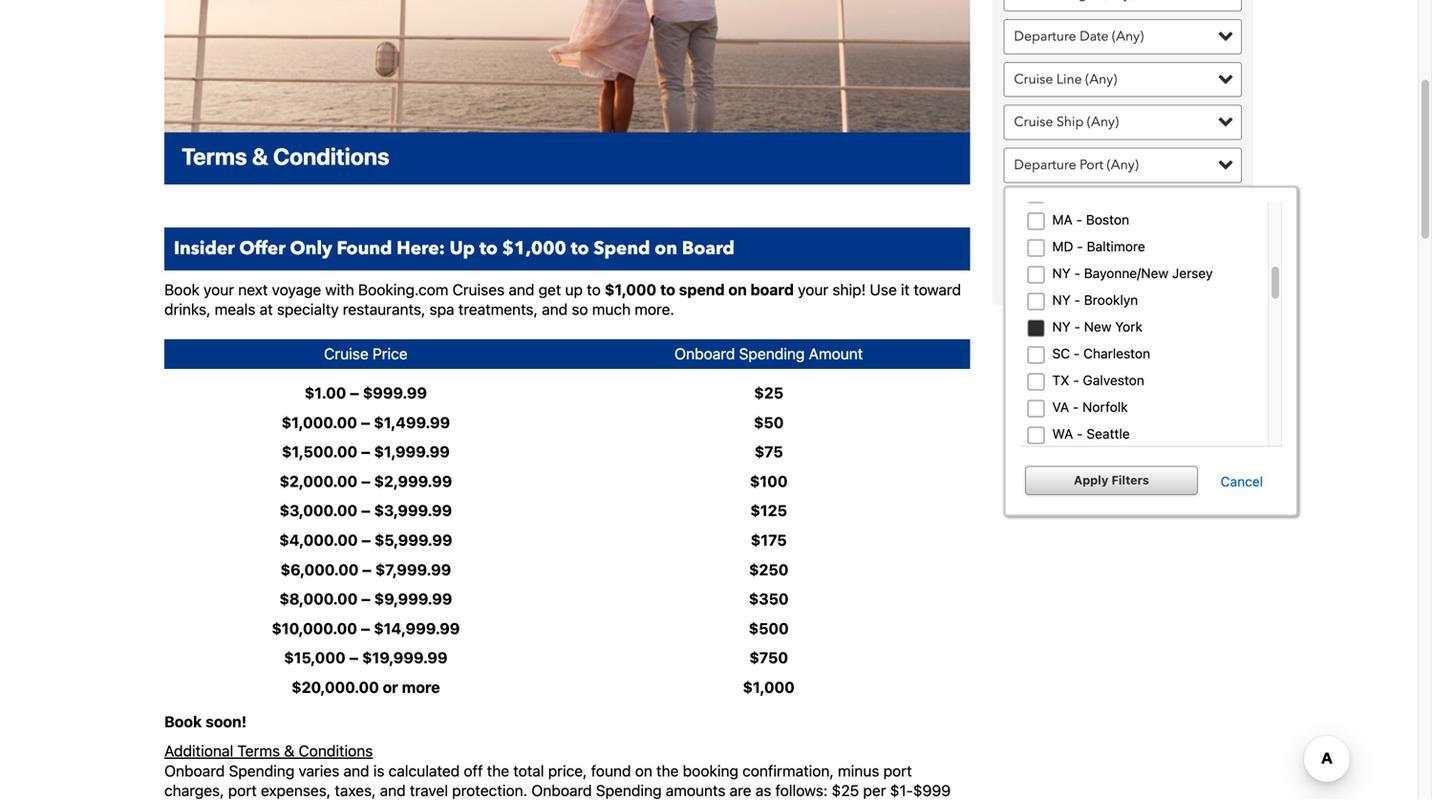Task type: locate. For each thing, give the bounding box(es) containing it.
- right la
[[1073, 185, 1079, 201]]

spending up expenses,
[[229, 762, 295, 780]]

1 horizontal spatial &
[[284, 742, 295, 760]]

1 ny from the top
[[1053, 265, 1071, 281]]

tx - galveston
[[1053, 373, 1145, 388]]

on
[[655, 236, 678, 261], [729, 280, 747, 299], [635, 762, 653, 780]]

book your next voyage with booking.com cruises and get up to $1,000 to spend on board
[[164, 280, 794, 299]]

– for $1,000.00
[[361, 413, 370, 431]]

1 vertical spatial conditions
[[299, 742, 373, 760]]

terms & conditions
[[182, 143, 390, 170]]

– right $1.00
[[350, 384, 359, 402]]

specialty
[[277, 300, 339, 318]]

1 horizontal spatial $25
[[832, 782, 860, 799]]

calculated
[[389, 762, 460, 780]]

2 vertical spatial ny
[[1053, 319, 1071, 335]]

) up orleans
[[1135, 156, 1139, 174]]

more.
[[635, 300, 675, 318]]

$25 down minus
[[832, 782, 860, 799]]

- up 'ny - new york'
[[1075, 292, 1081, 308]]

$999.99
[[363, 384, 427, 402]]

$4,000.00 – $5,999.99
[[279, 531, 453, 549]]

1 departure from the top
[[1015, 27, 1077, 46]]

$5,999.99
[[375, 531, 453, 549]]

1 vertical spatial $1,000
[[605, 280, 657, 299]]

taxes,
[[335, 782, 376, 799]]

) right line
[[1114, 70, 1118, 88]]

$25 up $50
[[755, 384, 784, 402]]

– up $2,000.00 – $2,999.99
[[361, 443, 371, 461]]

$1,000
[[502, 236, 567, 261], [605, 280, 657, 299], [743, 678, 795, 696]]

$175
[[751, 531, 787, 549]]

1 book from the top
[[164, 280, 200, 299]]

terms up insider
[[182, 143, 247, 170]]

ny
[[1053, 265, 1071, 281], [1053, 292, 1071, 308], [1053, 319, 1071, 335]]

$15,000
[[284, 649, 346, 667]]

0 horizontal spatial your
[[204, 280, 234, 299]]

- for la - new orleans
[[1073, 185, 1079, 201]]

ny down md
[[1053, 265, 1071, 281]]

and down get
[[542, 300, 568, 318]]

la
[[1053, 185, 1069, 201]]

conditions up varies
[[299, 742, 373, 760]]

- right "tx"
[[1074, 373, 1080, 388]]

2 vertical spatial cruise
[[324, 345, 369, 363]]

jersey
[[1173, 265, 1214, 281]]

none search field containing departure date
[[993, 0, 1254, 306]]

charleston
[[1084, 346, 1151, 362]]

book up additional
[[164, 712, 202, 731]]

- right sc
[[1074, 346, 1080, 362]]

$1,000 up much at the left top of page
[[605, 280, 657, 299]]

terms
[[182, 143, 247, 170], [237, 742, 280, 760]]

book up drinks,
[[164, 280, 200, 299]]

cruise ship ( any )
[[1015, 113, 1119, 131]]

0 horizontal spatial onboard
[[164, 762, 225, 780]]

1 horizontal spatial $1,000
[[605, 280, 657, 299]]

expenses,
[[261, 782, 331, 799]]

( right line
[[1086, 70, 1090, 88]]

new up ma - boston
[[1083, 185, 1110, 201]]

- right md
[[1078, 239, 1084, 254]]

only
[[290, 236, 332, 261]]

0 horizontal spatial $1,000
[[502, 236, 567, 261]]

any for cruise line ( any )
[[1090, 70, 1114, 88]]

1 horizontal spatial on
[[655, 236, 678, 261]]

$8,000.00
[[279, 590, 358, 608]]

varies
[[299, 762, 340, 780]]

( right the ship
[[1088, 113, 1092, 131]]

your inside your ship! use it toward drinks, meals at specialty restaurants, spa treatments, and so much more.
[[798, 280, 829, 299]]

1 vertical spatial cruise
[[1015, 113, 1054, 131]]

$20,000.00 or more
[[292, 678, 440, 696]]

on left the board
[[729, 280, 747, 299]]

md
[[1053, 239, 1074, 254]]

1 your from the left
[[204, 280, 234, 299]]

0 vertical spatial departure
[[1015, 27, 1077, 46]]

– up $20,000.00 or more
[[349, 649, 359, 667]]

any right port
[[1112, 156, 1135, 174]]

price,
[[548, 762, 587, 780]]

None search field
[[993, 0, 1254, 306]]

onboard spending amount
[[675, 345, 863, 363]]

book for book soon!
[[164, 712, 202, 731]]

$6,000.00
[[281, 560, 359, 579]]

$1,499.99
[[374, 413, 450, 431]]

filters
[[1112, 473, 1150, 487]]

1 vertical spatial ny
[[1053, 292, 1071, 308]]

$500
[[749, 619, 789, 637]]

your up meals
[[204, 280, 234, 299]]

conditions up only
[[273, 143, 390, 170]]

cruise up $1.00 – $999.99
[[324, 345, 369, 363]]

( for cruise ship
[[1088, 113, 1092, 131]]

1 vertical spatial new
[[1085, 319, 1112, 335]]

it
[[901, 280, 910, 299]]

3 ny from the top
[[1053, 319, 1071, 335]]

0 vertical spatial cruise
[[1015, 70, 1054, 88]]

1 vertical spatial on
[[729, 280, 747, 299]]

to right up
[[587, 280, 601, 299]]

onboard down price,
[[532, 782, 592, 799]]

- right va
[[1073, 399, 1080, 415]]

to right the up
[[480, 236, 498, 261]]

0 horizontal spatial port
[[228, 782, 257, 799]]

spend
[[679, 280, 725, 299]]

your left ship! on the top right of the page
[[798, 280, 829, 299]]

0 horizontal spatial $25
[[755, 384, 784, 402]]

& up offer
[[252, 143, 268, 170]]

terms down soon!
[[237, 742, 280, 760]]

$4,000.00
[[279, 531, 358, 549]]

2 horizontal spatial spending
[[739, 345, 805, 363]]

any for departure port ( any )
[[1112, 156, 1135, 174]]

– up the $1,500.00 – $1,999.99
[[361, 413, 370, 431]]

the up amounts
[[657, 762, 679, 780]]

port right charges,
[[228, 782, 257, 799]]

0 horizontal spatial spending
[[229, 762, 295, 780]]

dialog containing la - new orleans
[[1004, 185, 1299, 517]]

1 horizontal spatial your
[[798, 280, 829, 299]]

on inside additional terms & conditions onboard spending varies and is calculated off the total price, found on the booking confirmation, minus port charges, port expenses, taxes, and travel protection. onboard spending amounts are as follows: $25 per $1-$99
[[635, 762, 653, 780]]

$7,999.99
[[375, 560, 451, 579]]

0 vertical spatial onboard
[[675, 345, 735, 363]]

port up $1-
[[884, 762, 913, 780]]

$250
[[749, 560, 789, 579]]

1 vertical spatial terms
[[237, 742, 280, 760]]

1 vertical spatial onboard
[[164, 762, 225, 780]]

- down ny - brooklyn
[[1075, 319, 1081, 335]]

departure up cruise line ( any )
[[1015, 27, 1077, 46]]

soon!
[[206, 712, 247, 731]]

0 vertical spatial new
[[1083, 185, 1110, 201]]

apply filters link
[[1026, 466, 1199, 495]]

new for york
[[1085, 319, 1112, 335]]

$75
[[755, 443, 784, 461]]

1 vertical spatial spending
[[229, 762, 295, 780]]

( right date in the right of the page
[[1113, 27, 1117, 46]]

0 horizontal spatial &
[[252, 143, 268, 170]]

departure date ( any )
[[1015, 27, 1144, 46]]

2 vertical spatial spending
[[596, 782, 662, 799]]

) for cruise line ( any )
[[1114, 70, 1118, 88]]

1 vertical spatial book
[[164, 712, 202, 731]]

to up up
[[571, 236, 589, 261]]

drinks,
[[164, 300, 211, 318]]

– up $6,000.00 – $7,999.99
[[362, 531, 371, 549]]

onboard up charges,
[[164, 762, 225, 780]]

spending down found on the bottom left of the page
[[596, 782, 662, 799]]

on left board
[[655, 236, 678, 261]]

voyage
[[272, 280, 321, 299]]

departure up la
[[1015, 156, 1077, 174]]

insider offer only found here: up to $1,000 to spend on board
[[174, 236, 735, 261]]

- right wa
[[1077, 426, 1084, 442]]

va
[[1053, 399, 1070, 415]]

$1,000 up get
[[502, 236, 567, 261]]

– for $1,500.00
[[361, 443, 371, 461]]

spending left the amount
[[739, 345, 805, 363]]

& up expenses,
[[284, 742, 295, 760]]

–
[[350, 384, 359, 402], [361, 413, 370, 431], [361, 443, 371, 461], [361, 472, 371, 490], [361, 502, 371, 520], [362, 531, 371, 549], [362, 560, 372, 579], [362, 590, 371, 608], [361, 619, 370, 637], [349, 649, 359, 667]]

get
[[539, 280, 561, 299]]

line
[[1057, 70, 1083, 88]]

cruise left line
[[1015, 70, 1054, 88]]

2 ny from the top
[[1053, 292, 1071, 308]]

– down $8,000.00 – $9,999.99
[[361, 619, 370, 637]]

cancel
[[1221, 474, 1264, 490]]

any right line
[[1090, 70, 1114, 88]]

- up ny - brooklyn
[[1075, 265, 1081, 281]]

seattle
[[1087, 426, 1131, 442]]

- right ma
[[1077, 212, 1083, 228]]

the up protection.
[[487, 762, 510, 780]]

(
[[1113, 27, 1117, 46], [1086, 70, 1090, 88], [1088, 113, 1092, 131], [1108, 156, 1112, 174]]

booking.com
[[358, 280, 449, 299]]

cruise left the ship
[[1015, 113, 1054, 131]]

2 horizontal spatial onboard
[[675, 345, 735, 363]]

terms inside additional terms & conditions onboard spending varies and is calculated off the total price, found on the booking confirmation, minus port charges, port expenses, taxes, and travel protection. onboard spending amounts are as follows: $25 per $1-$99
[[237, 742, 280, 760]]

– for $2,000.00
[[361, 472, 371, 490]]

2 your from the left
[[798, 280, 829, 299]]

0 vertical spatial port
[[884, 762, 913, 780]]

$1,000 down $750
[[743, 678, 795, 696]]

– down $2,000.00 – $2,999.99
[[361, 502, 371, 520]]

& inside additional terms & conditions onboard spending varies and is calculated off the total price, found on the booking confirmation, minus port charges, port expenses, taxes, and travel protection. onboard spending amounts are as follows: $25 per $1-$99
[[284, 742, 295, 760]]

( right port
[[1108, 156, 1112, 174]]

2 vertical spatial on
[[635, 762, 653, 780]]

brooklyn
[[1085, 292, 1139, 308]]

0 horizontal spatial on
[[635, 762, 653, 780]]

$1,500.00
[[282, 443, 358, 461]]

and inside your ship! use it toward drinks, meals at specialty restaurants, spa treatments, and so much more.
[[542, 300, 568, 318]]

- for ny - brooklyn
[[1075, 292, 1081, 308]]

) for cruise ship ( any )
[[1115, 113, 1119, 131]]

0 horizontal spatial the
[[487, 762, 510, 780]]

0 vertical spatial book
[[164, 280, 200, 299]]

orleans
[[1114, 185, 1161, 201]]

2 book from the top
[[164, 712, 202, 731]]

found
[[591, 762, 631, 780]]

2 departure from the top
[[1015, 156, 1077, 174]]

cruise price
[[324, 345, 408, 363]]

– up $3,000.00 – $3,999.99
[[361, 472, 371, 490]]

on right found on the bottom left of the page
[[635, 762, 653, 780]]

– for $3,000.00
[[361, 502, 371, 520]]

0 vertical spatial $1,000
[[502, 236, 567, 261]]

)
[[1140, 27, 1144, 46], [1114, 70, 1118, 88], [1115, 113, 1119, 131], [1135, 156, 1139, 174]]

$1,000.00
[[282, 413, 357, 431]]

$25
[[755, 384, 784, 402], [832, 782, 860, 799]]

spa
[[430, 300, 455, 318]]

0 vertical spatial on
[[655, 236, 678, 261]]

- for tx - galveston
[[1074, 373, 1080, 388]]

- for sc - charleston
[[1074, 346, 1080, 362]]

2 vertical spatial $1,000
[[743, 678, 795, 696]]

0 vertical spatial ny
[[1053, 265, 1071, 281]]

1 vertical spatial $25
[[832, 782, 860, 799]]

to
[[480, 236, 498, 261], [571, 236, 589, 261], [587, 280, 601, 299], [661, 280, 676, 299]]

&
[[252, 143, 268, 170], [284, 742, 295, 760]]

1 horizontal spatial port
[[884, 762, 913, 780]]

any right the ship
[[1092, 113, 1115, 131]]

1 the from the left
[[487, 762, 510, 780]]

1 horizontal spatial onboard
[[532, 782, 592, 799]]

the
[[487, 762, 510, 780], [657, 762, 679, 780]]

0 vertical spatial spending
[[739, 345, 805, 363]]

1 vertical spatial departure
[[1015, 156, 1077, 174]]

– up $10,000.00 – $14,999.99
[[362, 590, 371, 608]]

so
[[572, 300, 588, 318]]

onboard down the spend
[[675, 345, 735, 363]]

booking
[[683, 762, 739, 780]]

) right date in the right of the page
[[1140, 27, 1144, 46]]

ny up 'ny - new york'
[[1053, 292, 1071, 308]]

) right the ship
[[1115, 113, 1119, 131]]

new
[[1083, 185, 1110, 201], [1085, 319, 1112, 335]]

found
[[337, 236, 392, 261]]

1 horizontal spatial the
[[657, 762, 679, 780]]

$9,999.99
[[374, 590, 453, 608]]

1 vertical spatial &
[[284, 742, 295, 760]]

conditions inside additional terms & conditions onboard spending varies and is calculated off the total price, found on the booking confirmation, minus port charges, port expenses, taxes, and travel protection. onboard spending amounts are as follows: $25 per $1-$99
[[299, 742, 373, 760]]

- for va - norfolk
[[1073, 399, 1080, 415]]

any right date in the right of the page
[[1117, 27, 1140, 46]]

cancel button
[[1202, 474, 1283, 490]]

ny for ny - bayonne/new jersey
[[1053, 265, 1071, 281]]

– down $4,000.00 – $5,999.99
[[362, 560, 372, 579]]

new down ny - brooklyn
[[1085, 319, 1112, 335]]

ny up sc
[[1053, 319, 1071, 335]]

cruise for cruise ship
[[1015, 113, 1054, 131]]

dialog
[[1004, 185, 1299, 517]]

board
[[751, 280, 794, 299]]

$3,000.00
[[280, 502, 358, 520]]

ma
[[1053, 212, 1073, 228]]

travel
[[410, 782, 448, 799]]

- for wa - seattle
[[1077, 426, 1084, 442]]



Task type: describe. For each thing, give the bounding box(es) containing it.
0 vertical spatial conditions
[[273, 143, 390, 170]]

cruise line ( any )
[[1015, 70, 1118, 88]]

next
[[238, 280, 268, 299]]

ny for ny - new york
[[1053, 319, 1071, 335]]

$14,999.99
[[374, 619, 460, 637]]

departure for departure port
[[1015, 156, 1077, 174]]

spend
[[594, 236, 651, 261]]

$1-
[[891, 782, 914, 799]]

boston
[[1087, 212, 1130, 228]]

0 vertical spatial &
[[252, 143, 268, 170]]

price
[[373, 345, 408, 363]]

treatments,
[[459, 300, 538, 318]]

sc
[[1053, 346, 1071, 362]]

$3,000.00 – $3,999.99
[[280, 502, 452, 520]]

confirmation,
[[743, 762, 834, 780]]

minus
[[838, 762, 880, 780]]

up
[[565, 280, 583, 299]]

ny - new york
[[1053, 319, 1143, 335]]

$25 inside additional terms & conditions onboard spending varies and is calculated off the total price, found on the booking confirmation, minus port charges, port expenses, taxes, and travel protection. onboard spending amounts are as follows: $25 per $1-$99
[[832, 782, 860, 799]]

ship!
[[833, 280, 866, 299]]

2 vertical spatial onboard
[[532, 782, 592, 799]]

insider
[[174, 236, 235, 261]]

is
[[374, 762, 385, 780]]

- for ny - bayonne/new jersey
[[1075, 265, 1081, 281]]

$3,999.99
[[374, 502, 452, 520]]

as
[[756, 782, 772, 799]]

ny - bayonne/new jersey
[[1053, 265, 1214, 281]]

search
[[1099, 257, 1148, 276]]

date
[[1080, 27, 1109, 46]]

additional terms & conditions onboard spending varies and is calculated off the total price, found on the booking confirmation, minus port charges, port expenses, taxes, and travel protection. onboard spending amounts are as follows: $25 per $1-$99
[[164, 742, 970, 799]]

- for ma - boston
[[1077, 212, 1083, 228]]

york
[[1116, 319, 1143, 335]]

$50
[[754, 413, 784, 431]]

charges,
[[164, 782, 224, 799]]

up
[[450, 236, 475, 261]]

– for $8,000.00
[[362, 590, 371, 608]]

( for departure port
[[1108, 156, 1112, 174]]

md - baltimore
[[1053, 239, 1146, 254]]

and down 'is'
[[380, 782, 406, 799]]

follows:
[[776, 782, 828, 799]]

0 vertical spatial terms
[[182, 143, 247, 170]]

1 vertical spatial port
[[228, 782, 257, 799]]

new for orleans
[[1083, 185, 1110, 201]]

baltimore
[[1087, 239, 1146, 254]]

and left get
[[509, 280, 535, 299]]

wa
[[1053, 426, 1074, 442]]

( for cruise line
[[1086, 70, 1090, 88]]

use
[[870, 280, 897, 299]]

– for $15,000
[[349, 649, 359, 667]]

book soon!
[[164, 712, 247, 731]]

) for departure port ( any )
[[1135, 156, 1139, 174]]

total
[[514, 762, 544, 780]]

) for departure date ( any )
[[1140, 27, 1144, 46]]

are
[[730, 782, 752, 799]]

$2,999.99
[[374, 472, 452, 490]]

sc - charleston
[[1053, 346, 1151, 362]]

va - norfolk
[[1053, 399, 1129, 415]]

$1.00
[[305, 384, 346, 402]]

$2,000.00 – $2,999.99
[[280, 472, 452, 490]]

– for $1.00
[[350, 384, 359, 402]]

- for ny - new york
[[1075, 319, 1081, 335]]

2 horizontal spatial on
[[729, 280, 747, 299]]

cruises
[[453, 280, 505, 299]]

departure for departure date
[[1015, 27, 1077, 46]]

protection.
[[452, 782, 528, 799]]

per
[[864, 782, 887, 799]]

wa - seattle
[[1053, 426, 1131, 442]]

1 horizontal spatial spending
[[596, 782, 662, 799]]

apply
[[1074, 473, 1109, 487]]

ny - brooklyn
[[1053, 292, 1139, 308]]

$19,999.99
[[362, 649, 448, 667]]

2 the from the left
[[657, 762, 679, 780]]

norfolk
[[1083, 399, 1129, 415]]

– for $10,000.00
[[361, 619, 370, 637]]

$100
[[750, 472, 788, 490]]

to up more.
[[661, 280, 676, 299]]

$1,000.00 – $1,499.99
[[282, 413, 450, 431]]

$1,999.99
[[374, 443, 450, 461]]

bayonne/new
[[1085, 265, 1169, 281]]

port
[[1080, 156, 1104, 174]]

- for md - baltimore
[[1078, 239, 1084, 254]]

ma - boston
[[1053, 212, 1130, 228]]

( for departure date
[[1113, 27, 1117, 46]]

$1.00 – $999.99
[[305, 384, 427, 402]]

terms & conditions image
[[164, 0, 971, 133]]

0 vertical spatial $25
[[755, 384, 784, 402]]

galveston
[[1084, 373, 1145, 388]]

$10,000.00
[[272, 619, 357, 637]]

$10,000.00 – $14,999.99
[[272, 619, 460, 637]]

any for departure date ( any )
[[1117, 27, 1140, 46]]

$15,000 – $19,999.99
[[284, 649, 448, 667]]

cruise for cruise line
[[1015, 70, 1054, 88]]

more
[[402, 678, 440, 696]]

board
[[682, 236, 735, 261]]

apply filters
[[1074, 473, 1150, 487]]

off
[[464, 762, 483, 780]]

departure port ( any )
[[1015, 156, 1139, 174]]

and up taxes,
[[344, 762, 370, 780]]

$125
[[751, 502, 788, 520]]

any for cruise ship ( any )
[[1092, 113, 1115, 131]]

2 horizontal spatial $1,000
[[743, 678, 795, 696]]

amounts
[[666, 782, 726, 799]]

at
[[260, 300, 273, 318]]

– for $6,000.00
[[362, 560, 372, 579]]

$1,500.00 – $1,999.99
[[282, 443, 450, 461]]

– for $4,000.00
[[362, 531, 371, 549]]

ny for ny - brooklyn
[[1053, 292, 1071, 308]]

book for book your next voyage with booking.com cruises and get up to $1,000 to spend on board
[[164, 280, 200, 299]]



Task type: vqa. For each thing, say whether or not it's contained in the screenshot.
) related to Departure Port ( Any )
yes



